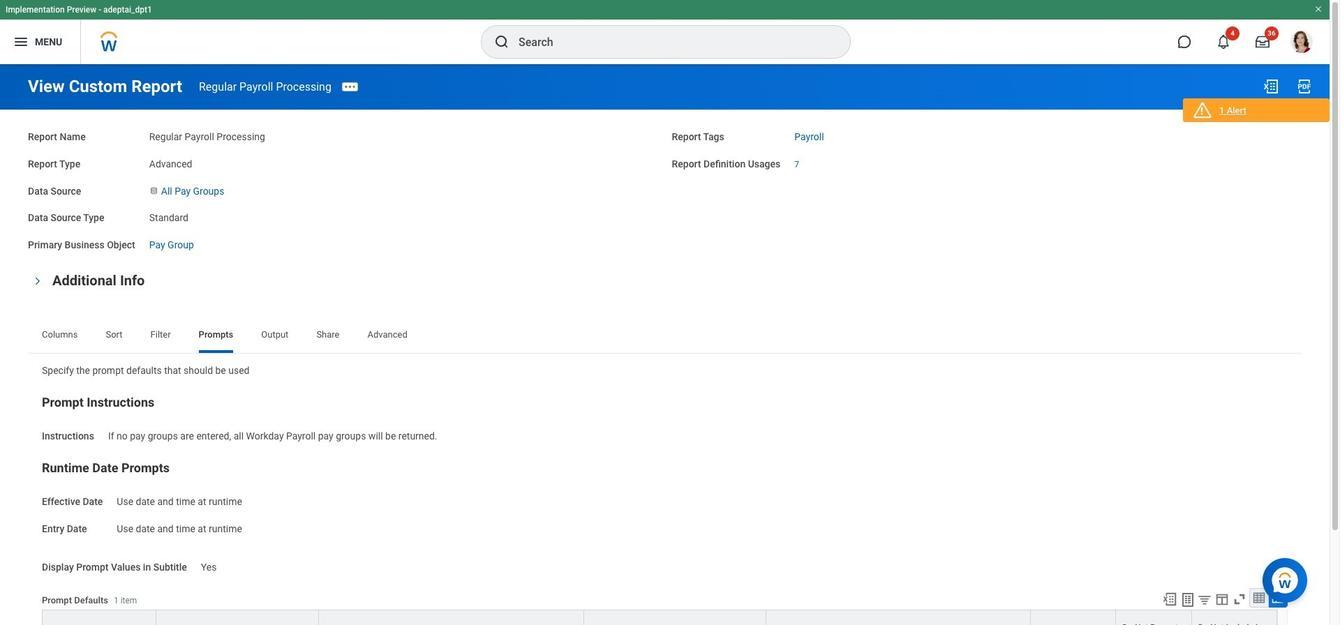 Task type: vqa. For each thing, say whether or not it's contained in the screenshot.
the 0 corresponding to 7
no



Task type: describe. For each thing, give the bounding box(es) containing it.
export to worksheets image
[[1180, 592, 1197, 609]]

chevron down image
[[32, 273, 42, 290]]

data source image
[[149, 185, 158, 197]]

click to view/edit grid preferences image
[[1215, 592, 1230, 607]]

table image
[[1253, 591, 1267, 605]]

justify image
[[13, 34, 29, 50]]

advanced element
[[149, 156, 192, 170]]

Search Workday  search field
[[519, 27, 822, 57]]

expand table image
[[1272, 591, 1286, 605]]

close environment banner image
[[1315, 5, 1323, 13]]

view printable version (pdf) image
[[1297, 78, 1314, 95]]



Task type: locate. For each thing, give the bounding box(es) containing it.
select to filter grid data image
[[1198, 593, 1213, 607]]

export to excel image left export to worksheets icon
[[1163, 592, 1178, 607]]

1 vertical spatial use date and time at runtime element
[[117, 521, 242, 535]]

2 group from the top
[[42, 460, 1288, 537]]

row
[[42, 610, 1278, 626]]

banner
[[0, 0, 1330, 64]]

1 vertical spatial group
[[42, 460, 1288, 537]]

main content
[[0, 64, 1330, 626]]

fullscreen image
[[1233, 592, 1248, 607]]

use date and time at runtime element
[[117, 494, 242, 508], [117, 521, 242, 535]]

profile logan mcneil image
[[1291, 31, 1314, 56]]

1 use date and time at runtime element from the top
[[117, 494, 242, 508]]

toolbar
[[1156, 588, 1288, 610]]

export to excel image
[[1263, 78, 1280, 95], [1163, 592, 1178, 607]]

group
[[42, 394, 1288, 444], [42, 460, 1288, 537]]

0 vertical spatial group
[[42, 394, 1288, 444]]

search image
[[494, 34, 510, 50]]

2 use date and time at runtime element from the top
[[117, 521, 242, 535]]

1 group from the top
[[42, 394, 1288, 444]]

export to excel image for export to worksheets icon
[[1163, 592, 1178, 607]]

notifications large image
[[1217, 35, 1231, 49]]

export to excel image for view printable version (pdf) "image" on the right top of the page
[[1263, 78, 1280, 95]]

1 horizontal spatial export to excel image
[[1263, 78, 1280, 95]]

1 vertical spatial export to excel image
[[1163, 592, 1178, 607]]

exclamation image
[[1197, 106, 1208, 116]]

0 vertical spatial export to excel image
[[1263, 78, 1280, 95]]

0 horizontal spatial export to excel image
[[1163, 592, 1178, 607]]

tab list
[[28, 320, 1302, 353]]

inbox large image
[[1256, 35, 1270, 49]]

export to excel image left view printable version (pdf) "image" on the right top of the page
[[1263, 78, 1280, 95]]

0 vertical spatial use date and time at runtime element
[[117, 494, 242, 508]]



